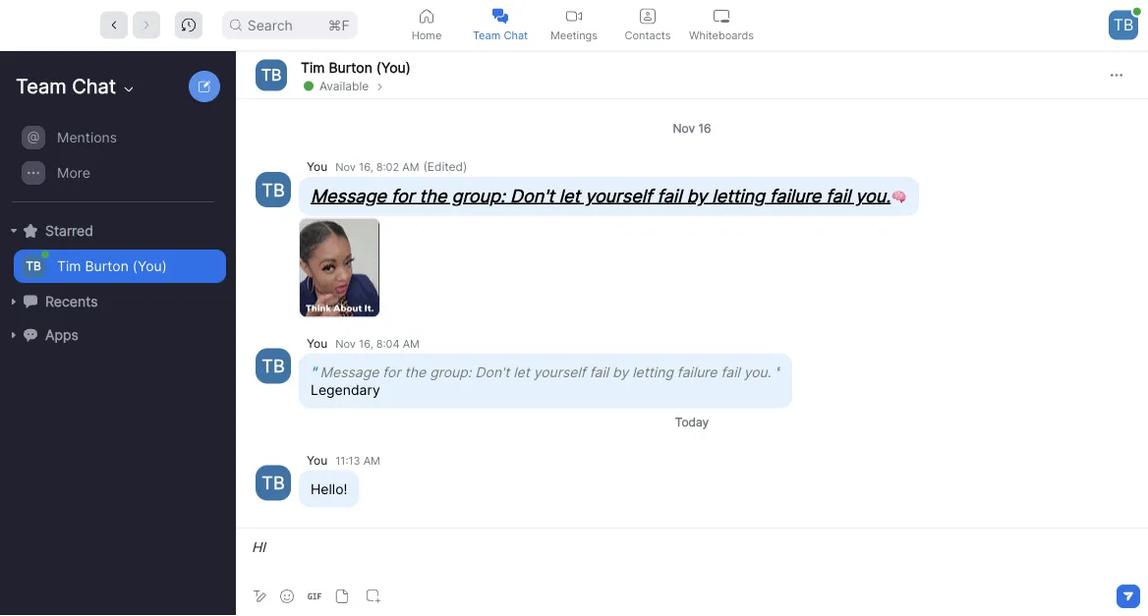 Task type: vqa. For each thing, say whether or not it's contained in the screenshot.
Whiteboard Small icon
yes



Task type: locate. For each thing, give the bounding box(es) containing it.
screenshot image
[[367, 590, 380, 603]]

star image
[[24, 224, 37, 238]]

1 vertical spatial online image
[[304, 81, 314, 91]]

apps tree item
[[8, 318, 226, 352]]

1 horizontal spatial online image
[[304, 81, 314, 91]]

team
[[473, 29, 501, 41], [16, 74, 66, 98]]

0 horizontal spatial burton
[[85, 258, 129, 275]]

you for you 11:39 am
[[307, 525, 327, 539]]

nov for you nov 16, 8:04 am
[[335, 337, 356, 350]]

11:13
[[335, 454, 360, 467]]

you left 8:02
[[307, 160, 327, 174]]

1 horizontal spatial team chat
[[473, 29, 528, 41]]

mentions
[[57, 129, 117, 146]]

(you)
[[376, 59, 411, 76], [133, 258, 167, 275]]

message down you nov 16, 8:02 am (edited)
[[311, 185, 386, 206]]

triangle right image left apps
[[8, 329, 20, 341]]

group: inside message for the group: don't let yourself fail by letting failure fail you. legendary
[[430, 364, 471, 380]]

1 horizontal spatial let
[[559, 185, 580, 206]]

1 horizontal spatial by
[[687, 185, 707, 206]]

1 vertical spatial (you)
[[133, 258, 167, 275]]

nov left 16
[[673, 121, 695, 136]]

chat left 'meetings'
[[504, 29, 528, 41]]

1 vertical spatial message
[[320, 364, 379, 380]]

chevron left small image
[[107, 18, 121, 32], [107, 18, 121, 32]]

list
[[929, 182, 955, 207], [369, 475, 395, 501]]

0 vertical spatial letting
[[712, 185, 765, 206]]

message image container, press arrow key to select images image
[[300, 219, 379, 317]]

tim burton (you)
[[301, 59, 411, 76], [57, 258, 167, 275]]

tim burton's avatar element
[[256, 59, 287, 91], [256, 172, 291, 207], [22, 255, 45, 278], [256, 348, 291, 384], [256, 465, 291, 501]]

1 vertical spatial don't
[[475, 364, 509, 380]]

by inside message for the group: don't let yourself fail by letting failure fail you. legendary
[[612, 364, 628, 380]]

the down the (edited)
[[419, 185, 447, 206]]

you. inside message for the group: don't let yourself fail by letting failure fail you. legendary
[[744, 364, 771, 380]]

message for message for the group: don't let yourself fail by letting failure fail you. legendary
[[320, 364, 379, 380]]

2 vertical spatial nov
[[335, 337, 356, 350]]

burton
[[329, 59, 372, 76], [85, 258, 129, 275]]

chat
[[504, 29, 528, 41], [72, 74, 116, 98]]

don't
[[510, 185, 554, 206], [475, 364, 509, 380]]

yourself for message for the group: don't let yourself fail by letting failure fail you.
[[585, 185, 652, 206]]

you up "legendary"
[[307, 336, 327, 350]]

new image
[[199, 81, 210, 92], [199, 81, 210, 92]]

am right "11:13"
[[363, 454, 380, 467]]

triangle right image left star icon at top left
[[8, 225, 20, 237]]

1 vertical spatial tim burton (you)
[[57, 258, 167, 275]]

online image
[[1133, 8, 1141, 15], [304, 81, 314, 91], [41, 251, 49, 258]]

0 vertical spatial don't
[[510, 185, 554, 206]]

tab list
[[390, 0, 758, 50]]

1 vertical spatial chat
[[72, 74, 116, 98]]

triangle right image
[[8, 225, 20, 237], [8, 296, 20, 308], [8, 296, 20, 308], [8, 329, 20, 341]]

emoji image
[[280, 590, 294, 603], [280, 590, 294, 603]]

3 you from the top
[[307, 453, 327, 467]]

1 vertical spatial by
[[612, 364, 628, 380]]

file image
[[335, 590, 349, 603], [335, 590, 349, 603]]

you for you 11:13 am
[[307, 453, 327, 467]]

team chat image
[[492, 8, 508, 24], [492, 8, 508, 24]]

group
[[0, 120, 226, 202]]

4 you from the top
[[307, 525, 327, 539]]

1 vertical spatial the
[[405, 364, 426, 380]]

0 vertical spatial tim burton (you)
[[301, 59, 411, 76]]

whiteboards button
[[685, 0, 758, 50]]

team chat inside team chat button
[[473, 29, 528, 41]]

am right 8:02
[[402, 161, 419, 173]]

16
[[698, 121, 711, 136]]

letting for message for the group: don't let yourself fail by letting failure fail you. legendary
[[632, 364, 673, 380]]

chat left chevron down small image
[[72, 74, 116, 98]]

contacts button
[[611, 0, 685, 50]]

tim burton (you) up available
[[301, 59, 411, 76]]

nov
[[673, 121, 695, 136], [335, 161, 356, 173], [335, 337, 356, 350]]

1 horizontal spatial you.
[[855, 185, 891, 206]]

apps
[[45, 327, 78, 344]]

1 horizontal spatial letting
[[712, 185, 765, 206]]

0 horizontal spatial team chat
[[16, 74, 116, 98]]

format image
[[252, 589, 267, 604], [252, 589, 267, 604]]

1 horizontal spatial chat
[[504, 29, 528, 41]]

tim up available
[[301, 59, 325, 76]]

yourself inside message for the group: don't let yourself fail by letting failure fail you. legendary
[[533, 364, 586, 380]]

team chat left 'meetings'
[[473, 29, 528, 41]]

1 vertical spatial letting
[[632, 364, 673, 380]]

fail
[[657, 185, 682, 206], [826, 185, 850, 206], [589, 364, 609, 380], [721, 364, 740, 380]]

1 16, from the top
[[359, 161, 373, 173]]

0 vertical spatial nov
[[673, 121, 695, 136]]

burton up recents tree item
[[85, 258, 129, 275]]

0 vertical spatial for
[[391, 185, 414, 206]]

tim
[[301, 59, 325, 76], [57, 258, 81, 275]]

nov left 8:04
[[335, 337, 356, 350]]

available
[[319, 79, 369, 93]]

0 horizontal spatial online image
[[41, 251, 49, 258]]

1 vertical spatial team chat
[[16, 74, 116, 98]]

more
[[57, 165, 90, 181]]

nov for you nov 16, 8:02 am (edited)
[[335, 161, 356, 173]]

0 horizontal spatial letting
[[632, 364, 673, 380]]

1 vertical spatial failure
[[677, 364, 717, 380]]

online image for online icon to the middle
[[304, 81, 314, 91]]

video on image
[[566, 8, 582, 24]]

screenshot image
[[367, 590, 380, 603]]

tim burton's avatar element inside tree
[[22, 255, 45, 278]]

0 horizontal spatial online image
[[41, 251, 49, 258]]

1 horizontal spatial failure
[[770, 185, 821, 206]]

0 horizontal spatial failure
[[677, 364, 717, 380]]

nov 16
[[673, 121, 711, 136]]

triangle right image
[[8, 225, 20, 237], [8, 329, 20, 341]]

you left "11:13"
[[307, 453, 327, 467]]

0 vertical spatial by
[[687, 185, 707, 206]]

burton inside tree
[[85, 258, 129, 275]]

am inside you nov 16, 8:02 am (edited)
[[402, 161, 419, 173]]

chat image
[[24, 295, 37, 308], [24, 295, 37, 308]]

the for message for the group: don't let yourself fail by letting failure fail you. legendary
[[405, 364, 426, 380]]

1 vertical spatial team
[[16, 74, 66, 98]]

0 vertical spatial tim
[[301, 59, 325, 76]]

0 vertical spatial team chat
[[473, 29, 528, 41]]

message for the group: don't let yourself fail by letting failure fail you.
[[311, 185, 891, 206]]

am right 8:04
[[403, 337, 420, 350]]

chevron right small image
[[374, 81, 386, 93]]

tree
[[0, 118, 232, 372]]

for down 8:02
[[391, 185, 414, 206]]

message up "legendary"
[[320, 364, 379, 380]]

meetings
[[550, 29, 598, 41]]

failure
[[770, 185, 821, 206], [677, 364, 717, 380]]

chatbot image
[[24, 328, 37, 342], [24, 328, 37, 342]]

tim burton (you) up recents tree item
[[57, 258, 167, 275]]

whiteboards
[[689, 29, 754, 41]]

1 horizontal spatial don't
[[510, 185, 554, 206]]

0 vertical spatial chat
[[504, 29, 528, 41]]

1 horizontal spatial team
[[473, 29, 501, 41]]

team chat up mentions
[[16, 74, 116, 98]]

0 vertical spatial group:
[[452, 185, 505, 206]]

search
[[247, 17, 293, 33]]

online image
[[1133, 8, 1141, 15], [304, 81, 314, 91], [41, 251, 49, 258]]

don't for message for the group: don't let yourself fail by letting failure fail you. legendary
[[475, 364, 509, 380]]

tim burton's avatar element for 11:13 am
[[256, 465, 291, 501]]

starred
[[45, 223, 93, 239]]

1 vertical spatial triangle right image
[[8, 329, 20, 341]]

1 vertical spatial you.
[[744, 364, 771, 380]]

0 horizontal spatial by
[[612, 364, 628, 380]]

by for message for the group: don't let yourself fail by letting failure fail you.
[[687, 185, 707, 206]]

(you) up chevron right small icon
[[376, 59, 411, 76]]

2 16, from the top
[[359, 337, 373, 350]]

failure for message for the group: don't let yourself fail by letting failure fail you.
[[770, 185, 821, 206]]

(you) down starred tree item
[[133, 258, 167, 275]]

let inside message for the group: don't let yourself fail by letting failure fail you. legendary
[[513, 364, 530, 380]]

0 horizontal spatial don't
[[475, 364, 509, 380]]

history image
[[182, 18, 195, 32], [182, 18, 195, 32]]

profile contact image
[[640, 8, 656, 24], [640, 8, 656, 24]]

0 horizontal spatial you.
[[744, 364, 771, 380]]

burton up available
[[329, 59, 372, 76]]

1 horizontal spatial list
[[929, 182, 955, 207]]

1 horizontal spatial online image
[[304, 81, 314, 91]]

1 vertical spatial group:
[[430, 364, 471, 380]]

0 vertical spatial 16,
[[359, 161, 373, 173]]

nov inside you nov 16, 8:02 am (edited)
[[335, 161, 356, 173]]

tree containing mentions
[[0, 118, 232, 372]]

don't for message for the group: don't let yourself fail by letting failure fail you.
[[510, 185, 554, 206]]

magnifier image
[[230, 19, 242, 31], [230, 19, 242, 31]]

home button
[[390, 0, 463, 50]]

for inside message for the group: don't let yourself fail by letting failure fail you. legendary
[[383, 364, 401, 380]]

0 vertical spatial yourself
[[585, 185, 652, 206]]

0 vertical spatial let
[[559, 185, 580, 206]]

0 vertical spatial online image
[[1133, 8, 1141, 15]]

ellipses horizontal image
[[1111, 69, 1122, 81], [1111, 69, 1122, 81]]

1 vertical spatial yourself
[[533, 364, 586, 380]]

nov inside you nov 16, 8:04 am
[[335, 337, 356, 350]]

0 vertical spatial burton
[[329, 59, 372, 76]]

tim down starred
[[57, 258, 81, 275]]

0 horizontal spatial list
[[369, 475, 395, 501]]

message
[[311, 185, 386, 206], [320, 364, 379, 380]]

you.
[[855, 185, 891, 206], [744, 364, 771, 380]]

11:39
[[335, 526, 362, 539]]

you for you nov 16, 8:04 am
[[307, 336, 327, 350]]

16, inside you nov 16, 8:02 am (edited)
[[359, 161, 373, 173]]

letting inside message for the group: don't let yourself fail by letting failure fail you. legendary
[[632, 364, 673, 380]]

message inside message for the group: don't let yourself fail by letting failure fail you. legendary
[[320, 364, 379, 380]]

the down you nov 16, 8:04 am
[[405, 364, 426, 380]]

1 vertical spatial burton
[[85, 258, 129, 275]]

nov left 8:02
[[335, 161, 356, 173]]

home small image
[[419, 8, 434, 24]]

let for message for the group: don't let yourself fail by letting failure fail you.
[[559, 185, 580, 206]]

16, inside you nov 16, 8:04 am
[[359, 337, 373, 350]]

2 triangle right image from the top
[[8, 329, 20, 341]]

chevron down small image
[[121, 82, 137, 97]]

tb
[[1113, 15, 1134, 34], [261, 65, 281, 85], [262, 179, 285, 201], [26, 259, 41, 273], [262, 355, 285, 377], [262, 472, 285, 494]]

(edited)
[[423, 160, 467, 174]]

am right the 11:39
[[365, 526, 382, 539]]

for down 8:04
[[383, 364, 401, 380]]

team right home
[[473, 29, 501, 41]]

let
[[559, 185, 580, 206], [513, 364, 530, 380]]

you 11:39 am
[[307, 525, 382, 539]]

1 vertical spatial nov
[[335, 161, 356, 173]]

by
[[687, 185, 707, 206], [612, 364, 628, 380]]

don't inside message for the group: don't let yourself fail by letting failure fail you. legendary
[[475, 364, 509, 380]]

2 vertical spatial online image
[[41, 251, 49, 258]]

0 vertical spatial failure
[[770, 185, 821, 206]]

group:
[[452, 185, 505, 206], [430, 364, 471, 380]]

1 vertical spatial let
[[513, 364, 530, 380]]

0 vertical spatial online image
[[1133, 8, 1141, 15]]

8:04
[[376, 337, 400, 350]]

2 vertical spatial online image
[[41, 251, 49, 258]]

the for message for the group: don't let yourself fail by letting failure fail you.
[[419, 185, 447, 206]]

yourself
[[585, 185, 652, 206], [533, 364, 586, 380]]

group containing mentions
[[0, 120, 226, 202]]

yourself for message for the group: don't let yourself fail by letting failure fail you. legendary
[[533, 364, 586, 380]]

the
[[419, 185, 447, 206], [405, 364, 426, 380]]

16, left 8:02
[[359, 161, 373, 173]]

tab list containing home
[[390, 0, 758, 50]]

1 vertical spatial 16,
[[359, 337, 373, 350]]

⌘f
[[328, 17, 350, 33]]

16,
[[359, 161, 373, 173], [359, 337, 373, 350]]

2 horizontal spatial online image
[[1133, 8, 1141, 15]]

gif image
[[308, 590, 321, 603], [308, 590, 321, 603]]

0 horizontal spatial tim
[[57, 258, 81, 275]]

the inside message for the group: don't let yourself fail by letting failure fail you. legendary
[[405, 364, 426, 380]]

team up mentions
[[16, 74, 66, 98]]

letting
[[712, 185, 765, 206], [632, 364, 673, 380]]

0 vertical spatial you.
[[855, 185, 891, 206]]

failure inside message for the group: don't let yourself fail by letting failure fail you. legendary
[[677, 364, 717, 380]]

team chat
[[473, 29, 528, 41], [16, 74, 116, 98]]

0 vertical spatial message
[[311, 185, 386, 206]]

1 you from the top
[[307, 160, 327, 174]]

you. for message for the group: don't let yourself fail by letting failure fail you.
[[855, 185, 891, 206]]

for
[[391, 185, 414, 206], [383, 364, 401, 380]]

0 horizontal spatial chat
[[72, 74, 116, 98]]

0 vertical spatial the
[[419, 185, 447, 206]]

0 vertical spatial (you)
[[376, 59, 411, 76]]

16, left 8:04
[[359, 337, 373, 350]]

0 vertical spatial triangle right image
[[8, 225, 20, 237]]

2 horizontal spatial online image
[[1133, 8, 1141, 15]]

0 horizontal spatial let
[[513, 364, 530, 380]]

2 you from the top
[[307, 336, 327, 350]]

chevron right small image
[[374, 79, 386, 93]]

today
[[675, 415, 709, 429]]

recents tree item
[[8, 285, 226, 318]]

0 vertical spatial team
[[473, 29, 501, 41]]

you left the 11:39
[[307, 525, 327, 539]]

1 vertical spatial for
[[383, 364, 401, 380]]

1 horizontal spatial tim
[[301, 59, 325, 76]]

you
[[307, 160, 327, 174], [307, 336, 327, 350], [307, 453, 327, 467], [307, 525, 327, 539]]

home small image
[[419, 8, 434, 24]]

am
[[402, 161, 419, 173], [403, 337, 420, 350], [363, 454, 380, 467], [365, 526, 382, 539]]



Task type: describe. For each thing, give the bounding box(es) containing it.
for for message for the group: don't let yourself fail by letting failure fail you.
[[391, 185, 414, 206]]

you nov 16, 8:02 am (edited)
[[307, 160, 467, 174]]

meetings button
[[537, 0, 611, 50]]

8:02
[[376, 161, 399, 173]]

letting for message for the group: don't let yourself fail by letting failure fail you.
[[712, 185, 765, 206]]

legendary
[[311, 381, 380, 398]]

more button
[[14, 156, 226, 190]]

failure for message for the group: don't let yourself fail by letting failure fail you. legendary
[[677, 364, 717, 380]]

hello!
[[311, 481, 347, 497]]

tim burton's avatar element for nov 16, 8:02 am
[[256, 172, 291, 207]]

0 vertical spatial list
[[929, 182, 955, 207]]

recents
[[45, 293, 98, 310]]

starred tree item
[[8, 214, 226, 248]]

star image
[[24, 224, 37, 238]]

reply image
[[374, 480, 390, 496]]

message image container, press arrow key to select images list
[[299, 217, 382, 319]]

send image
[[1121, 592, 1135, 602]]

hi
[[252, 539, 265, 556]]

send image
[[1121, 592, 1135, 602]]

am inside you 11:13 am
[[363, 454, 380, 467]]

chat inside button
[[504, 29, 528, 41]]

triangle right image inside apps tree item
[[8, 329, 20, 341]]

16, for you nov 16, 8:04 am
[[359, 337, 373, 350]]

tim burton's avatar element for nov 16, 8:04 am
[[256, 348, 291, 384]]

you. for message for the group: don't let yourself fail by letting failure fail you. legendary
[[744, 364, 771, 380]]

team inside button
[[473, 29, 501, 41]]

16, for you nov 16, 8:02 am (edited)
[[359, 161, 373, 173]]

chevron down small image
[[121, 82, 137, 97]]

message for message for the group: don't let yourself fail by letting failure fail you.
[[311, 185, 386, 206]]

1 triangle right image from the top
[[8, 225, 20, 237]]

1 horizontal spatial burton
[[329, 59, 372, 76]]

let for message for the group: don't let yourself fail by letting failure fail you. legendary
[[513, 364, 530, 380]]

1 vertical spatial list
[[369, 475, 395, 501]]

message for the group: don't let yourself fail by letting failure fail you. legendary
[[311, 364, 771, 398]]

contacts
[[625, 29, 671, 41]]

tb inside tree
[[26, 259, 41, 273]]

1 horizontal spatial tim burton (you)
[[301, 59, 411, 76]]

you nov 16, 8:04 am
[[307, 336, 420, 350]]

whiteboard small image
[[714, 8, 729, 24]]

1 vertical spatial tim
[[57, 258, 81, 275]]

0 horizontal spatial tim burton (you)
[[57, 258, 167, 275]]

group: for message for the group: don't let yourself fail by letting failure fail you.
[[452, 185, 505, 206]]

team chat button
[[463, 0, 537, 50]]

am inside you nov 16, 8:04 am
[[403, 337, 420, 350]]

mentions button
[[14, 121, 226, 154]]

whiteboard small image
[[714, 8, 729, 24]]

1 vertical spatial online image
[[304, 81, 314, 91]]

by for message for the group: don't let yourself fail by letting failure fail you. legendary
[[612, 364, 628, 380]]

you 11:13 am
[[307, 453, 380, 467]]

0 horizontal spatial team
[[16, 74, 66, 98]]

0 horizontal spatial (you)
[[133, 258, 167, 275]]

video on image
[[566, 8, 582, 24]]

for for message for the group: don't let yourself fail by letting failure fail you. legendary
[[383, 364, 401, 380]]

1 horizontal spatial (you)
[[376, 59, 411, 76]]

online image for left online icon
[[41, 251, 49, 258]]

am inside you 11:39 am
[[365, 526, 382, 539]]

you for you nov 16, 8:02 am (edited)
[[307, 160, 327, 174]]

home
[[411, 29, 442, 41]]

group: for message for the group: don't let yourself fail by letting failure fail you. legendary
[[430, 364, 471, 380]]



